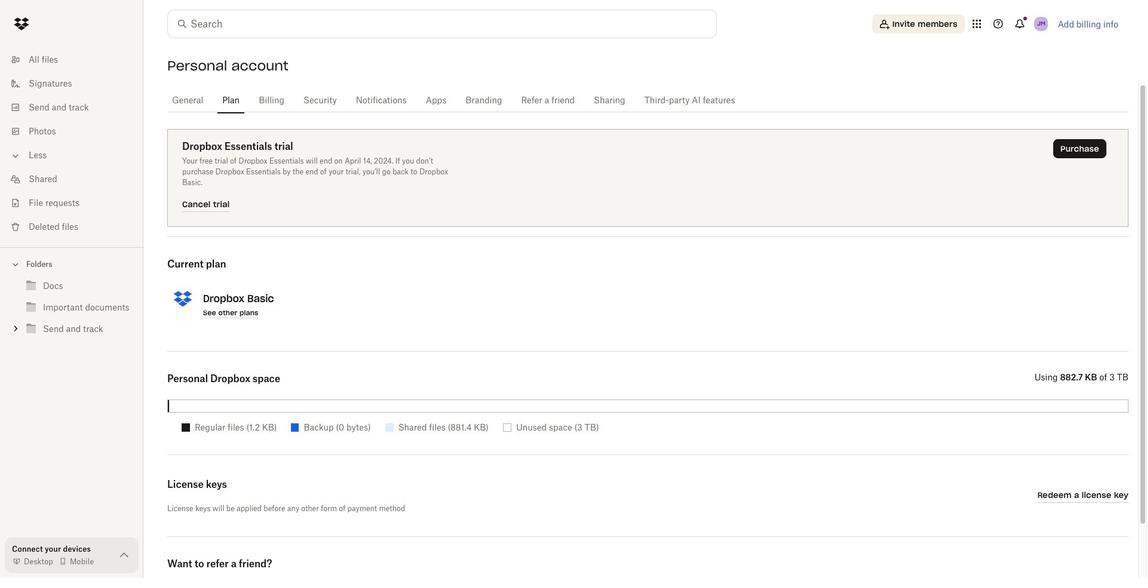 Task type: vqa. For each thing, say whether or not it's contained in the screenshot.
4th TB from the right
no



Task type: locate. For each thing, give the bounding box(es) containing it.
list
[[0, 41, 143, 247]]

tab list
[[167, 84, 1129, 114]]

Search text field
[[191, 17, 692, 31]]

group
[[0, 273, 143, 349]]



Task type: describe. For each thing, give the bounding box(es) containing it.
dropbox image
[[10, 12, 33, 36]]

less image
[[10, 150, 22, 162]]

see other plans image
[[172, 291, 194, 307]]



